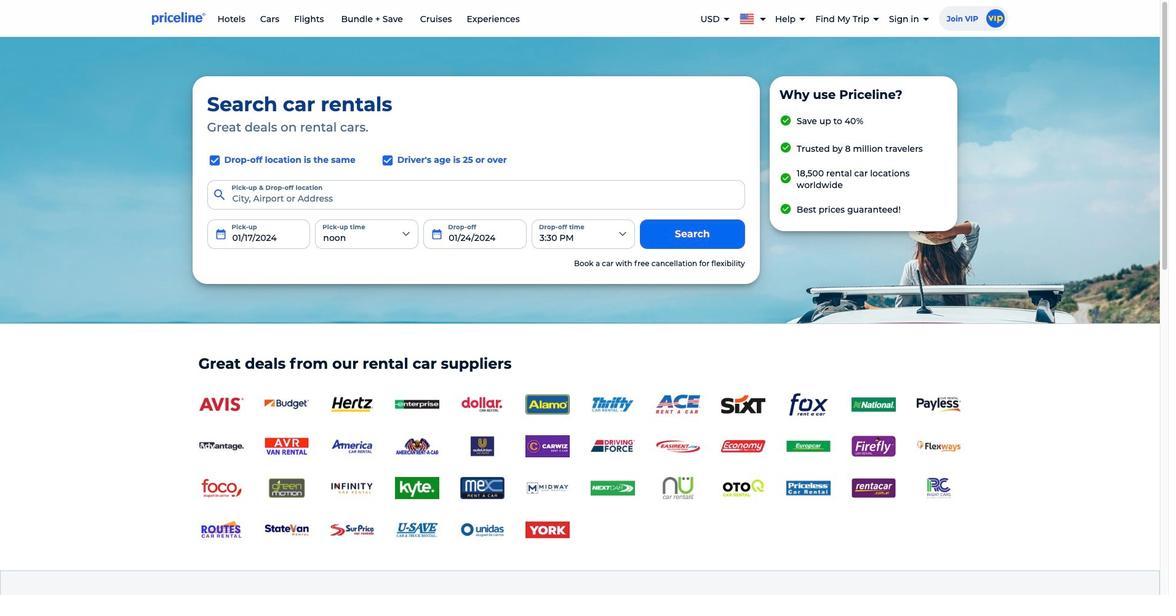 Task type: vqa. For each thing, say whether or not it's contained in the screenshot.
CHECK-IN - CHECK-OUT field
no



Task type: locate. For each thing, give the bounding box(es) containing it.
u save image
[[395, 520, 439, 542]]

dollar image
[[460, 394, 504, 416]]

easirent image
[[656, 436, 700, 458]]

infinity image
[[330, 478, 374, 500]]

Drop-off field
[[424, 220, 527, 249]]

carwiz image
[[525, 436, 570, 458]]

calendar image
[[431, 228, 443, 241]]

sixt image
[[721, 394, 765, 416]]

america car rental image
[[330, 436, 374, 458]]

nextcar image
[[591, 478, 635, 500]]

ace image
[[656, 394, 700, 416]]

fox image
[[786, 394, 831, 416]]

autounion image
[[460, 436, 504, 458]]

green motion image
[[264, 478, 309, 500]]

surprice image
[[330, 520, 374, 542]]

routes image
[[199, 520, 243, 542]]

firefly image
[[852, 436, 896, 458]]

enterprise image
[[395, 394, 439, 416]]



Task type: describe. For each thing, give the bounding box(es) containing it.
foco image
[[199, 478, 243, 500]]

york image
[[525, 520, 570, 542]]

airport van rental image
[[264, 436, 309, 458]]

en us image
[[740, 11, 759, 24]]

europcar image
[[786, 436, 831, 458]]

kyte image
[[395, 478, 439, 500]]

avis image
[[199, 394, 243, 416]]

payless image
[[917, 397, 961, 413]]

City, Airport or Address text field
[[207, 180, 745, 210]]

mex image
[[460, 478, 504, 500]]

calendar image
[[215, 228, 227, 241]]

nü image
[[656, 478, 700, 500]]

priceless image
[[786, 478, 831, 500]]

priceline.com home image
[[152, 12, 205, 25]]

rentacar image
[[852, 478, 896, 500]]

alamo image
[[525, 394, 570, 416]]

economy image
[[721, 436, 765, 458]]

budget image
[[264, 394, 309, 416]]

driving force image
[[591, 436, 635, 458]]

advantage image
[[199, 436, 243, 458]]

otoq image
[[721, 478, 765, 500]]

state van rental image
[[264, 520, 309, 542]]

Pick-up field
[[207, 220, 310, 249]]

thrifty image
[[591, 394, 635, 416]]

american image
[[395, 436, 439, 458]]

vip badge icon image
[[986, 9, 1005, 28]]

unidas image
[[460, 520, 504, 542]]

flexways image
[[917, 436, 961, 458]]

right cars image
[[917, 478, 961, 500]]

hertz image
[[330, 394, 374, 416]]

midway image
[[525, 478, 570, 500]]

national image
[[852, 394, 896, 416]]



